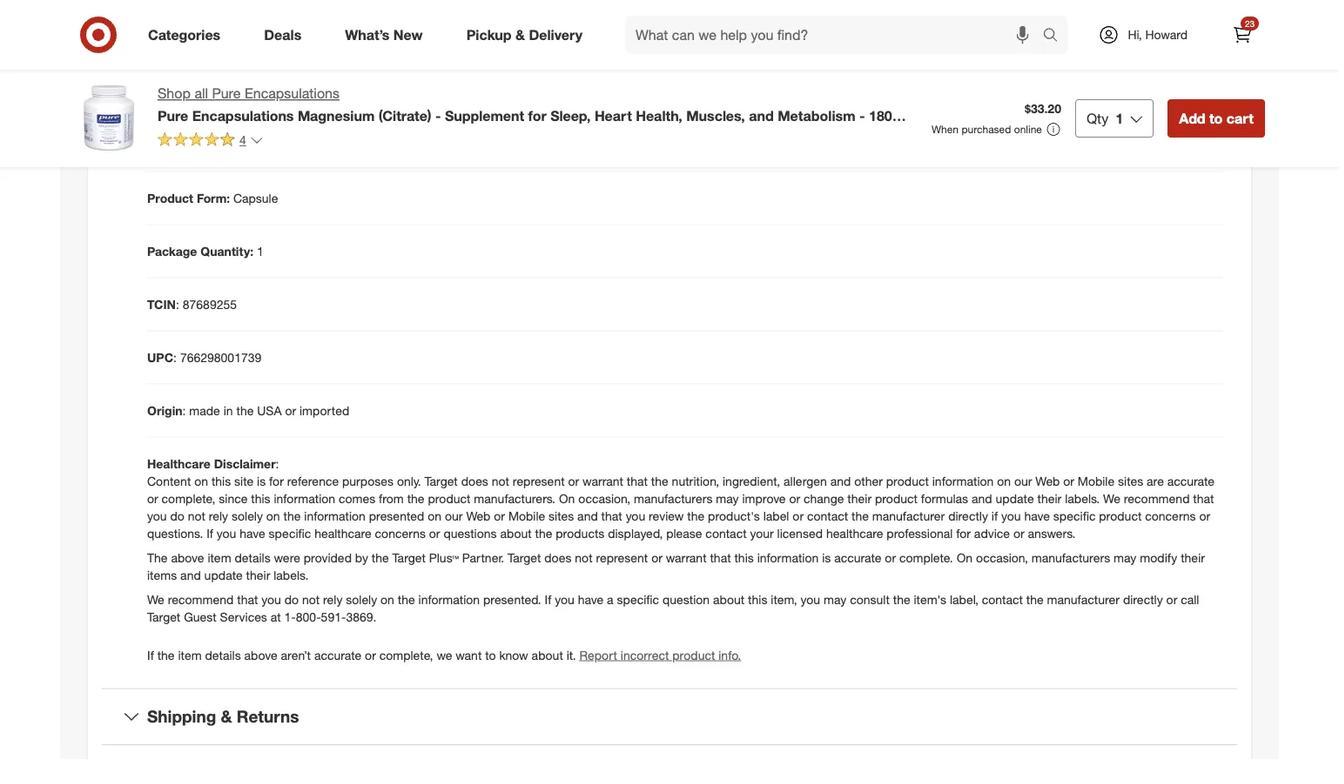 Task type: vqa. For each thing, say whether or not it's contained in the screenshot.


Task type: locate. For each thing, give the bounding box(es) containing it.
1 vertical spatial above
[[244, 647, 277, 662]]

not
[[492, 473, 509, 488], [188, 508, 205, 523], [575, 550, 593, 565], [302, 592, 320, 607]]

from
[[379, 491, 404, 506]]

a up report
[[607, 592, 614, 607]]

update up services
[[204, 567, 243, 582]]

recommend
[[1124, 491, 1190, 506], [168, 592, 234, 607]]

0 vertical spatial for
[[528, 107, 547, 124]]

product up the questions
[[428, 491, 471, 506]]

1 vertical spatial details
[[205, 647, 241, 662]]

1 product from the top
[[147, 137, 193, 152]]

manufacturer
[[872, 508, 945, 523], [1047, 592, 1120, 607]]

0 vertical spatial are
[[378, 137, 395, 152]]

image of pure encapsulations magnesium (citrate) - supplement for sleep, heart health, muscles, and metabolism - 180 capsules image
[[74, 84, 144, 153]]

what's new link
[[330, 16, 445, 54]]

answers.
[[1028, 525, 1076, 541]]

are down '(citrate)'
[[378, 137, 395, 152]]

1 horizontal spatial if
[[207, 525, 213, 541]]

0 horizontal spatial manufacturer
[[872, 508, 945, 523]]

: down usa
[[276, 456, 279, 471]]

0 horizontal spatial if
[[346, 137, 352, 152]]

: left "766298001739"
[[173, 350, 177, 365]]

on inside the above item details were provided by the target plus™ partner. target does not represent or warrant that this information is accurate or complete. on occasion, manufacturers may modify their items and update their labels.
[[957, 550, 973, 565]]

do up questions.
[[170, 508, 184, 523]]

details inside the above item details were provided by the target plus™ partner. target does not represent or warrant that this information is accurate or complete. on occasion, manufacturers may modify their items and update their labels.
[[235, 550, 270, 565]]

1 horizontal spatial directly
[[1123, 592, 1163, 607]]

metabolism
[[778, 107, 856, 124]]

pure right the all
[[212, 85, 241, 102]]

if right doctor
[[346, 137, 352, 152]]

update inside healthcare disclaimer : content on this site is for reference purposes only.  target does not represent or warrant that the nutrition, ingredient, allergen and other product information on our web or mobile sites are accurate or complete, since this information comes from the product manufacturers.  on occasion, manufacturers may improve or change their product formulas and update their labels.  we recommend that you do not rely solely on the information presented on our web or mobile sites and that you review the product's label or contact the manufacturer directly if you have specific product concerns or questions.  if you have specific healthcare concerns or questions about the products displayed, please contact your licensed healthcare professional for advice or answers.
[[996, 491, 1034, 506]]

concerns down presented
[[375, 525, 426, 541]]

for left sleep,
[[528, 107, 547, 124]]

about right question
[[713, 592, 745, 607]]

report
[[580, 647, 617, 662]]

not up manufacturers.
[[492, 473, 509, 488]]

if
[[207, 525, 213, 541], [545, 592, 552, 607], [147, 647, 154, 662]]

on up products
[[559, 491, 575, 506]]

occasion, inside healthcare disclaimer : content on this site is for reference purposes only.  target does not represent or warrant that the nutrition, ingredient, allergen and other product information on our web or mobile sites are accurate or complete, since this information comes from the product manufacturers.  on occasion, manufacturers may improve or change their product formulas and update their labels.  we recommend that you do not rely solely on the information presented on our web or mobile sites and that you review the product's label or contact the manufacturer directly if you have specific product concerns or questions.  if you have specific healthcare concerns or questions about the products displayed, please contact your licensed healthcare professional for advice or answers.
[[578, 491, 630, 506]]

1 vertical spatial if
[[992, 508, 998, 523]]

information down licensed
[[757, 550, 819, 565]]

1 vertical spatial product
[[147, 190, 193, 205]]

2 vertical spatial accurate
[[314, 647, 362, 662]]

1 horizontal spatial &
[[516, 26, 525, 43]]

above down questions.
[[171, 550, 204, 565]]

for left advice
[[956, 525, 971, 541]]

reference
[[287, 473, 339, 488]]

1 horizontal spatial may
[[824, 592, 847, 607]]

1 horizontal spatial on
[[957, 550, 973, 565]]

0 horizontal spatial concerns
[[375, 525, 426, 541]]

1 horizontal spatial a
[[607, 592, 614, 607]]

the down answers.
[[1026, 592, 1044, 607]]

it.
[[567, 647, 576, 662]]

1 horizontal spatial solely
[[346, 592, 377, 607]]

1 vertical spatial encapsulations
[[192, 107, 294, 124]]

are up modify
[[1147, 473, 1164, 488]]

update
[[996, 491, 1034, 506], [204, 567, 243, 582]]

purposes
[[342, 473, 394, 488]]

hi, howard
[[1128, 27, 1188, 42]]

occasion,
[[578, 491, 630, 506], [976, 550, 1028, 565]]

and inside the above item details were provided by the target plus™ partner. target does not represent or warrant that this information is accurate or complete. on occasion, manufacturers may modify their items and update their labels.
[[180, 567, 201, 582]]

their up answers.
[[1038, 491, 1062, 506]]

details for above
[[205, 647, 241, 662]]

1 vertical spatial manufacturer
[[1047, 592, 1120, 607]]

0 vertical spatial web
[[1036, 473, 1060, 488]]

1 horizontal spatial healthcare
[[826, 525, 883, 541]]

item inside the above item details were provided by the target plus™ partner. target does not represent or warrant that this information is accurate or complete. on occasion, manufacturers may modify their items and update their labels.
[[208, 550, 231, 565]]

labels. down were
[[274, 567, 309, 582]]

0 horizontal spatial for
[[269, 473, 284, 488]]

1 horizontal spatial we
[[1103, 491, 1121, 506]]

1 healthcare from the left
[[314, 525, 372, 541]]

do inside healthcare disclaimer : content on this site is for reference purposes only.  target does not represent or warrant that the nutrition, ingredient, allergen and other product information on our web or mobile sites are accurate or complete, since this information comes from the product manufacturers.  on occasion, manufacturers may improve or change their product formulas and update their labels.  we recommend that you do not rely solely on the information presented on our web or mobile sites and that you review the product's label or contact the manufacturer directly if you have specific product concerns or questions.  if you have specific healthcare concerns or questions about the products displayed, please contact your licensed healthcare professional for advice or answers.
[[170, 508, 184, 523]]

1 horizontal spatial our
[[1014, 473, 1032, 488]]

nursing
[[466, 137, 506, 152]]

you right doctor
[[355, 137, 375, 152]]

1-
[[284, 609, 296, 624]]

have inside the we recommend that you do not rely solely on the information presented. if you have a specific question about this item, you may consult the item's label, contact the manufacturer directly or call target guest services at 1-800-591-3869.
[[578, 592, 604, 607]]

1 vertical spatial are
[[1147, 473, 1164, 488]]

recommend up modify
[[1124, 491, 1190, 506]]

0 vertical spatial sites
[[1118, 473, 1143, 488]]

1 vertical spatial labels.
[[274, 567, 309, 582]]

accurate up consult
[[834, 550, 882, 565]]

does up manufacturers.
[[461, 473, 488, 488]]

the right by
[[372, 550, 389, 565]]

does
[[461, 473, 488, 488], [544, 550, 572, 565]]

& inside dropdown button
[[221, 707, 232, 727]]

1 horizontal spatial for
[[528, 107, 547, 124]]

0 horizontal spatial sites
[[549, 508, 574, 523]]

above
[[171, 550, 204, 565], [244, 647, 277, 662]]

information inside the we recommend that you do not rely solely on the information presented. if you have a specific question about this item, you may consult the item's label, contact the manufacturer directly or call target guest services at 1-800-591-3869.
[[418, 592, 480, 607]]

0 horizontal spatial -
[[435, 107, 441, 124]]

solely inside the we recommend that you do not rely solely on the information presented. if you have a specific question about this item, you may consult the item's label, contact the manufacturer directly or call target guest services at 1-800-591-3869.
[[346, 592, 377, 607]]

: for origin
[[182, 403, 186, 418]]

1 vertical spatial recommend
[[168, 592, 234, 607]]

have up report
[[578, 592, 604, 607]]

their up services
[[246, 567, 270, 582]]

specifications
[[147, 38, 259, 58]]

are
[[378, 137, 395, 152], [1147, 473, 1164, 488]]

contact
[[807, 508, 848, 523], [706, 525, 747, 541], [982, 592, 1023, 607]]

0 vertical spatial about
[[500, 525, 532, 541]]

occasion, up products
[[578, 491, 630, 506]]

comes
[[339, 491, 375, 506]]

review
[[649, 508, 684, 523]]

pure
[[212, 85, 241, 102], [158, 107, 188, 124]]

if inside the we recommend that you do not rely solely on the information presented. if you have a specific question about this item, you may consult the item's label, contact the manufacturer directly or call target guest services at 1-800-591-3869.
[[545, 592, 552, 607]]

1 vertical spatial &
[[221, 707, 232, 727]]

: for upc
[[173, 350, 177, 365]]

not inside the above item details were provided by the target plus™ partner. target does not represent or warrant that this information is accurate or complete. on occasion, manufacturers may modify their items and update their labels.
[[575, 550, 593, 565]]

usa
[[257, 403, 282, 418]]

rely
[[209, 508, 228, 523], [323, 592, 343, 607]]

on inside healthcare disclaimer : content on this site is for reference purposes only.  target does not represent or warrant that the nutrition, ingredient, allergen and other product information on our web or mobile sites are accurate or complete, since this information comes from the product manufacturers.  on occasion, manufacturers may improve or change their product formulas and update their labels.  we recommend that you do not rely solely on the information presented on our web or mobile sites and that you review the product's label or contact the manufacturer directly if you have specific product concerns or questions.  if you have specific healthcare concerns or questions about the products displayed, please contact your licensed healthcare professional for advice or answers.
[[559, 491, 575, 506]]

product down shop
[[147, 137, 193, 152]]

that inside the above item details were provided by the target plus™ partner. target does not represent or warrant that this information is accurate or complete. on occasion, manufacturers may modify their items and update their labels.
[[710, 550, 731, 565]]

manufacturers inside healthcare disclaimer : content on this site is for reference purposes only.  target does not represent or warrant that the nutrition, ingredient, allergen and other product information on our web or mobile sites are accurate or complete, since this information comes from the product manufacturers.  on occasion, manufacturers may improve or change their product formulas and update their labels.  we recommend that you do not rely solely on the information presented on our web or mobile sites and that you review the product's label or contact the manufacturer directly if you have specific product concerns or questions.  if you have specific healthcare concerns or questions about the products displayed, please contact your licensed healthcare professional for advice or answers.
[[634, 491, 713, 506]]

0 vertical spatial directly
[[948, 508, 988, 523]]

capsule
[[233, 190, 278, 205]]

web up the questions
[[466, 508, 491, 523]]

1 vertical spatial accurate
[[834, 550, 882, 565]]

accurate
[[1167, 473, 1215, 488], [834, 550, 882, 565], [314, 647, 362, 662]]

warrant inside healthcare disclaimer : content on this site is for reference purposes only.  target does not represent or warrant that the nutrition, ingredient, allergen and other product information on our web or mobile sites are accurate or complete, since this information comes from the product manufacturers.  on occasion, manufacturers may improve or change their product formulas and update their labels.  we recommend that you do not rely solely on the information presented on our web or mobile sites and that you review the product's label or contact the manufacturer directly if you have specific product concerns or questions.  if you have specific healthcare concerns or questions about the products displayed, please contact your licensed healthcare professional for advice or answers.
[[583, 473, 623, 488]]

do up 1-
[[284, 592, 299, 607]]

may inside the we recommend that you do not rely solely on the information presented. if you have a specific question about this item, you may consult the item's label, contact the manufacturer directly or call target guest services at 1-800-591-3869.
[[824, 592, 847, 607]]

partner.
[[462, 550, 504, 565]]

1 vertical spatial contact
[[706, 525, 747, 541]]

complete.
[[899, 550, 953, 565]]

were
[[274, 550, 300, 565]]

presented.
[[483, 592, 541, 607]]

the down "other"
[[852, 508, 869, 523]]

is inside the above item details were provided by the target plus™ partner. target does not represent or warrant that this information is accurate or complete. on occasion, manufacturers may modify their items and update their labels.
[[822, 550, 831, 565]]

this down site
[[251, 491, 270, 506]]

accurate up modify
[[1167, 473, 1215, 488]]

1 vertical spatial solely
[[346, 592, 377, 607]]

the left item's
[[893, 592, 911, 607]]

guest
[[184, 609, 217, 624]]

sites up modify
[[1118, 473, 1143, 488]]

represent
[[513, 473, 565, 488], [596, 550, 648, 565]]

1 horizontal spatial pure
[[212, 85, 241, 102]]

suggested
[[147, 84, 209, 99]]

specific up were
[[269, 525, 311, 541]]

if right presented.
[[545, 592, 552, 607]]

1 horizontal spatial represent
[[596, 550, 648, 565]]

encapsulations up the 4
[[192, 107, 294, 124]]

for
[[528, 107, 547, 124], [269, 473, 284, 488], [956, 525, 971, 541]]

0 vertical spatial encapsulations
[[245, 85, 340, 102]]

0 horizontal spatial do
[[170, 508, 184, 523]]

1 vertical spatial specific
[[269, 525, 311, 541]]

update inside the above item details were provided by the target plus™ partner. target does not represent or warrant that this information is accurate or complete. on occasion, manufacturers may modify their items and update their labels.
[[204, 567, 243, 582]]

1 vertical spatial if
[[545, 592, 552, 607]]

add to cart button
[[1168, 99, 1265, 138]]

labels. inside healthcare disclaimer : content on this site is for reference purposes only.  target does not represent or warrant that the nutrition, ingredient, allergen and other product information on our web or mobile sites are accurate or complete, since this information comes from the product manufacturers.  on occasion, manufacturers may improve or change their product formulas and update their labels.  we recommend that you do not rely solely on the information presented on our web or mobile sites and that you review the product's label or contact the manufacturer directly if you have specific product concerns or questions.  if you have specific healthcare concerns or questions about the products displayed, please contact your licensed healthcare professional for advice or answers.
[[1065, 491, 1100, 506]]

qty
[[1087, 110, 1109, 127]]

this down your
[[734, 550, 754, 565]]

accurate inside the above item details were provided by the target plus™ partner. target does not represent or warrant that this information is accurate or complete. on occasion, manufacturers may modify their items and update their labels.
[[834, 550, 882, 565]]

our up the questions
[[445, 508, 463, 523]]

0 horizontal spatial healthcare
[[314, 525, 372, 541]]

180
[[869, 107, 892, 124]]

shipping & returns button
[[102, 689, 1237, 745]]

1 vertical spatial occasion,
[[976, 550, 1028, 565]]

complete, down content
[[162, 491, 215, 506]]

pickup & delivery link
[[452, 16, 604, 54]]

question
[[663, 592, 710, 607]]

0 vertical spatial we
[[1103, 491, 1121, 506]]

this left item,
[[748, 592, 767, 607]]

plus™
[[429, 550, 459, 565]]

: left 87689255
[[176, 296, 179, 312]]

target inside the we recommend that you do not rely solely on the information presented. if you have a specific question about this item, you may consult the item's label, contact the manufacturer directly or call target guest services at 1-800-591-3869.
[[147, 609, 180, 624]]

if right questions.
[[207, 525, 213, 541]]

about left it. on the bottom left of the page
[[532, 647, 563, 662]]

you
[[355, 137, 375, 152], [147, 508, 167, 523], [626, 508, 645, 523], [1001, 508, 1021, 523], [217, 525, 236, 541], [261, 592, 281, 607], [555, 592, 575, 607], [801, 592, 820, 607]]

and right the items
[[180, 567, 201, 582]]

information down reference
[[274, 491, 335, 506]]

healthcare
[[147, 456, 211, 471]]

recommend inside healthcare disclaimer : content on this site is for reference purposes only.  target does not represent or warrant that the nutrition, ingredient, allergen and other product information on our web or mobile sites are accurate or complete, since this information comes from the product manufacturers.  on occasion, manufacturers may improve or change their product formulas and update their labels.  we recommend that you do not rely solely on the information presented on our web or mobile sites and that you review the product's label or contact the manufacturer directly if you have specific product concerns or questions.  if you have specific healthcare concerns or questions about the products displayed, please contact your licensed healthcare professional for advice or answers.
[[1124, 491, 1190, 506]]

may inside the above item details were provided by the target plus™ partner. target does not represent or warrant that this information is accurate or complete. on occasion, manufacturers may modify their items and update their labels.
[[1114, 550, 1137, 565]]

mobile
[[1078, 473, 1115, 488], [508, 508, 545, 523]]

1 right quantity: at the left top
[[257, 243, 264, 259]]

2 horizontal spatial for
[[956, 525, 971, 541]]

cart
[[1227, 110, 1254, 127]]

0 vertical spatial concerns
[[1145, 508, 1196, 523]]

800-
[[296, 609, 321, 624]]

represent down displayed,
[[596, 550, 648, 565]]

1
[[1116, 110, 1123, 127], [257, 243, 264, 259]]

0 horizontal spatial mobile
[[508, 508, 545, 523]]

1 vertical spatial concerns
[[375, 525, 426, 541]]

solely down since
[[232, 508, 263, 523]]

item for above
[[208, 550, 231, 565]]

is
[[257, 473, 266, 488], [822, 550, 831, 565]]

details
[[235, 550, 270, 565], [205, 647, 241, 662]]

concerns up modify
[[1145, 508, 1196, 523]]

the inside the above item details were provided by the target plus™ partner. target does not represent or warrant that this information is accurate or complete. on occasion, manufacturers may modify their items and update their labels.
[[372, 550, 389, 565]]

0 vertical spatial have
[[1024, 508, 1050, 523]]

occasion, down advice
[[976, 550, 1028, 565]]

manufacturers up review
[[634, 491, 713, 506]]

package quantity: 1
[[147, 243, 264, 259]]

rely up 591-
[[323, 592, 343, 607]]

2 vertical spatial have
[[578, 592, 604, 607]]

1 vertical spatial rely
[[323, 592, 343, 607]]

or
[[451, 137, 462, 152], [285, 403, 296, 418], [568, 473, 579, 488], [1063, 473, 1075, 488], [147, 491, 158, 506], [789, 491, 800, 506], [494, 508, 505, 523], [793, 508, 804, 523], [1199, 508, 1211, 523], [429, 525, 440, 541], [1013, 525, 1025, 541], [651, 550, 663, 565], [885, 550, 896, 565], [1167, 592, 1178, 607], [365, 647, 376, 662]]

1 horizontal spatial are
[[1147, 473, 1164, 488]]

this
[[212, 473, 231, 488], [251, 491, 270, 506], [734, 550, 754, 565], [748, 592, 767, 607]]

specific left question
[[617, 592, 659, 607]]

labels. up answers.
[[1065, 491, 1100, 506]]

not down products
[[575, 550, 593, 565]]

& right pickup at the left of page
[[516, 26, 525, 43]]

healthcare up the provided
[[314, 525, 372, 541]]

on right complete.
[[957, 550, 973, 565]]

0 horizontal spatial solely
[[232, 508, 263, 523]]

and up "change"
[[830, 473, 851, 488]]

1 horizontal spatial 1
[[1116, 110, 1123, 127]]

23
[[1245, 18, 1255, 29]]

does inside healthcare disclaimer : content on this site is for reference purposes only.  target does not represent or warrant that the nutrition, ingredient, allergen and other product information on our web or mobile sites are accurate or complete, since this information comes from the product manufacturers.  on occasion, manufacturers may improve or change their product formulas and update their labels.  we recommend that you do not rely solely on the information presented on our web or mobile sites and that you review the product's label or contact the manufacturer directly if you have specific product concerns or questions.  if you have specific healthcare concerns or questions about the products displayed, please contact your licensed healthcare professional for advice or answers.
[[461, 473, 488, 488]]

add to cart
[[1179, 110, 1254, 127]]

1 vertical spatial about
[[713, 592, 745, 607]]

1 vertical spatial have
[[240, 525, 265, 541]]

manufacturers inside the above item details were provided by the target plus™ partner. target does not represent or warrant that this information is accurate or complete. on occasion, manufacturers may modify their items and update their labels.
[[1032, 550, 1110, 565]]

0 horizontal spatial warrant
[[583, 473, 623, 488]]

0 vertical spatial warrant
[[583, 473, 623, 488]]

directly down formulas
[[948, 508, 988, 523]]

you right item,
[[801, 592, 820, 607]]

content
[[147, 473, 191, 488]]

target left "guest"
[[147, 609, 180, 624]]

have up answers.
[[1024, 508, 1050, 523]]

the up please
[[687, 508, 705, 523]]

deals link
[[249, 16, 323, 54]]

origin : made in the usa or imported
[[147, 403, 349, 418]]

1 vertical spatial directly
[[1123, 592, 1163, 607]]

is down licensed
[[822, 550, 831, 565]]

may up product's
[[716, 491, 739, 506]]

solely up 3869.
[[346, 592, 377, 607]]

2 vertical spatial contact
[[982, 592, 1023, 607]]

0 vertical spatial if
[[207, 525, 213, 541]]

1 horizontal spatial recommend
[[1124, 491, 1190, 506]]

0 vertical spatial may
[[716, 491, 739, 506]]

if up advice
[[992, 508, 998, 523]]

1 vertical spatial does
[[544, 550, 572, 565]]

0 horizontal spatial may
[[716, 491, 739, 506]]

services
[[220, 609, 267, 624]]

details left were
[[235, 550, 270, 565]]

0 horizontal spatial complete,
[[162, 491, 215, 506]]

0 vertical spatial manufacturer
[[872, 508, 945, 523]]

labels.
[[1065, 491, 1100, 506], [274, 567, 309, 582]]

item for the
[[178, 647, 202, 662]]

2 horizontal spatial specific
[[1053, 508, 1096, 523]]

1 horizontal spatial update
[[996, 491, 1034, 506]]

1 horizontal spatial accurate
[[834, 550, 882, 565]]

warrant down please
[[666, 550, 707, 565]]

directly inside healthcare disclaimer : content on this site is for reference purposes only.  target does not represent or warrant that the nutrition, ingredient, allergen and other product information on our web or mobile sites are accurate or complete, since this information comes from the product manufacturers.  on occasion, manufacturers may improve or change their product formulas and update their labels.  we recommend that you do not rely solely on the information presented on our web or mobile sites and that you review the product's label or contact the manufacturer directly if you have specific product concerns or questions.  if you have specific healthcare concerns or questions about the products displayed, please contact your licensed healthcare professional for advice or answers.
[[948, 508, 988, 523]]

not up 800-
[[302, 592, 320, 607]]

product down "other"
[[875, 491, 918, 506]]

1 horizontal spatial complete,
[[379, 647, 433, 662]]

may
[[716, 491, 739, 506], [1114, 550, 1137, 565], [824, 592, 847, 607]]

details down services
[[205, 647, 241, 662]]

concerns
[[1145, 508, 1196, 523], [375, 525, 426, 541]]

1 horizontal spatial to
[[1209, 110, 1223, 127]]

represent up manufacturers.
[[513, 473, 565, 488]]

product for product warning: consult a doctor if you are pregnant or nursing
[[147, 137, 193, 152]]

contact right label, on the bottom right of the page
[[982, 592, 1023, 607]]

product left the form:
[[147, 190, 193, 205]]

1 right qty
[[1116, 110, 1123, 127]]

warrant up products
[[583, 473, 623, 488]]

1 vertical spatial update
[[204, 567, 243, 582]]

add
[[1179, 110, 1206, 127]]

hi,
[[1128, 27, 1142, 42]]

: for tcin
[[176, 296, 179, 312]]

0 vertical spatial mobile
[[1078, 473, 1115, 488]]

2 product from the top
[[147, 190, 193, 205]]

0 vertical spatial our
[[1014, 473, 1032, 488]]

2 horizontal spatial have
[[1024, 508, 1050, 523]]

0 vertical spatial on
[[559, 491, 575, 506]]

specific up answers.
[[1053, 508, 1096, 523]]

1 vertical spatial item
[[178, 647, 202, 662]]

imported
[[300, 403, 349, 418]]

our up answers.
[[1014, 473, 1032, 488]]

2 - from the left
[[859, 107, 865, 124]]

manufacturer up professional at the right
[[872, 508, 945, 523]]

1 vertical spatial is
[[822, 550, 831, 565]]

howard
[[1146, 27, 1188, 42]]

solely inside healthcare disclaimer : content on this site is for reference purposes only.  target does not represent or warrant that the nutrition, ingredient, allergen and other product information on our web or mobile sites are accurate or complete, since this information comes from the product manufacturers.  on occasion, manufacturers may improve or change their product formulas and update their labels.  we recommend that you do not rely solely on the information presented on our web or mobile sites and that you review the product's label or contact the manufacturer directly if you have specific product concerns or questions.  if you have specific healthcare concerns or questions about the products displayed, please contact your licensed healthcare professional for advice or answers.
[[232, 508, 263, 523]]

complete, left we
[[379, 647, 433, 662]]

about down manufacturers.
[[500, 525, 532, 541]]

specific inside the we recommend that you do not rely solely on the information presented. if you have a specific question about this item, you may consult the item's label, contact the manufacturer directly or call target guest services at 1-800-591-3869.
[[617, 592, 659, 607]]

consult
[[251, 137, 293, 152]]

update up advice
[[996, 491, 1034, 506]]

purchased
[[962, 123, 1011, 136]]

modify
[[1140, 550, 1178, 565]]

1 vertical spatial on
[[957, 550, 973, 565]]

1 vertical spatial web
[[466, 508, 491, 523]]

0 vertical spatial to
[[1209, 110, 1223, 127]]

warrant
[[583, 473, 623, 488], [666, 550, 707, 565]]

labels. inside the above item details were provided by the target plus™ partner. target does not represent or warrant that this information is accurate or complete. on occasion, manufacturers may modify their items and update their labels.
[[274, 567, 309, 582]]

represent inside the above item details were provided by the target plus™ partner. target does not represent or warrant that this information is accurate or complete. on occasion, manufacturers may modify their items and update their labels.
[[596, 550, 648, 565]]

0 horizontal spatial represent
[[513, 473, 565, 488]]

0 vertical spatial above
[[171, 550, 204, 565]]

may left consult
[[824, 592, 847, 607]]

0 vertical spatial represent
[[513, 473, 565, 488]]

label,
[[950, 592, 979, 607]]

quantity:
[[200, 243, 253, 259]]

shipping
[[147, 707, 216, 727]]

encapsulations up magnesium
[[245, 85, 340, 102]]

for inside shop all pure encapsulations pure encapsulations magnesium (citrate) - supplement for sleep, heart health, muscles, and metabolism - 180 capsules
[[528, 107, 547, 124]]

0 vertical spatial manufacturers
[[634, 491, 713, 506]]

1 horizontal spatial do
[[284, 592, 299, 607]]

item down "guest"
[[178, 647, 202, 662]]

2 horizontal spatial if
[[545, 592, 552, 607]]

0 horizontal spatial does
[[461, 473, 488, 488]]



Task type: describe. For each thing, give the bounding box(es) containing it.
you right presented.
[[555, 592, 575, 607]]

qty 1
[[1087, 110, 1123, 127]]

or inside the we recommend that you do not rely solely on the information presented. if you have a specific question about this item, you may consult the item's label, contact the manufacturer directly or call target guest services at 1-800-591-3869.
[[1167, 592, 1178, 607]]

are inside healthcare disclaimer : content on this site is for reference purposes only.  target does not represent or warrant that the nutrition, ingredient, allergen and other product information on our web or mobile sites are accurate or complete, since this information comes from the product manufacturers.  on occasion, manufacturers may improve or change their product formulas and update their labels.  we recommend that you do not rely solely on the information presented on our web or mobile sites and that you review the product's label or contact the manufacturer directly if you have specific product concerns or questions.  if you have specific healthcare concerns or questions about the products displayed, please contact your licensed healthcare professional for advice or answers.
[[1147, 473, 1164, 488]]

this inside the we recommend that you do not rely solely on the information presented. if you have a specific question about this item, you may consult the item's label, contact the manufacturer directly or call target guest services at 1-800-591-3869.
[[748, 592, 767, 607]]

directly inside the we recommend that you do not rely solely on the information presented. if you have a specific question about this item, you may consult the item's label, contact the manufacturer directly or call target guest services at 1-800-591-3869.
[[1123, 592, 1163, 607]]

capsules
[[158, 124, 219, 141]]

their down "other"
[[847, 491, 872, 506]]

we recommend that you do not rely solely on the information presented. if you have a specific question about this item, you may consult the item's label, contact the manufacturer directly or call target guest services at 1-800-591-3869.
[[147, 592, 1199, 624]]

suggested age: adult
[[147, 84, 271, 99]]

in
[[224, 403, 233, 418]]

incorrect
[[621, 647, 669, 662]]

pregnant
[[399, 137, 448, 152]]

online
[[1014, 123, 1042, 136]]

warrant inside the above item details were provided by the target plus™ partner. target does not represent or warrant that this information is accurate or complete. on occasion, manufacturers may modify their items and update their labels.
[[666, 550, 707, 565]]

& for shipping
[[221, 707, 232, 727]]

recommend inside the we recommend that you do not rely solely on the information presented. if you have a specific question about this item, you may consult the item's label, contact the manufacturer directly or call target guest services at 1-800-591-3869.
[[168, 592, 234, 607]]

all
[[195, 85, 208, 102]]

search
[[1035, 28, 1077, 45]]

rely inside healthcare disclaimer : content on this site is for reference purposes only.  target does not represent or warrant that the nutrition, ingredient, allergen and other product information on our web or mobile sites are accurate or complete, since this information comes from the product manufacturers.  on occasion, manufacturers may improve or change their product formulas and update their labels.  we recommend that you do not rely solely on the information presented on our web or mobile sites and that you review the product's label or contact the manufacturer directly if you have specific product concerns or questions.  if you have specific healthcare concerns or questions about the products displayed, please contact your licensed healthcare professional for advice or answers.
[[209, 508, 228, 523]]

product up modify
[[1099, 508, 1142, 523]]

consult
[[850, 592, 890, 607]]

1 horizontal spatial sites
[[1118, 473, 1143, 488]]

new
[[393, 26, 423, 43]]

allergen
[[784, 473, 827, 488]]

package
[[147, 243, 197, 259]]

age:
[[213, 84, 239, 99]]

ingredient,
[[723, 473, 780, 488]]

product left info.
[[673, 647, 715, 662]]

1 vertical spatial mobile
[[508, 508, 545, 523]]

made
[[189, 403, 220, 418]]

by
[[355, 550, 368, 565]]

the left products
[[535, 525, 552, 541]]

product right "other"
[[886, 473, 929, 488]]

item,
[[771, 592, 797, 607]]

0 horizontal spatial specific
[[269, 525, 311, 541]]

magnesium
[[298, 107, 375, 124]]

0 horizontal spatial our
[[445, 508, 463, 523]]

health,
[[636, 107, 682, 124]]

shop
[[158, 85, 191, 102]]

label
[[763, 508, 789, 523]]

aren't
[[281, 647, 311, 662]]

the up review
[[651, 473, 669, 488]]

if inside healthcare disclaimer : content on this site is for reference purposes only.  target does not represent or warrant that the nutrition, ingredient, allergen and other product information on our web or mobile sites are accurate or complete, since this information comes from the product manufacturers.  on occasion, manufacturers may improve or change their product formulas and update their labels.  we recommend that you do not rely solely on the information presented on our web or mobile sites and that you review the product's label or contact the manufacturer directly if you have specific product concerns or questions.  if you have specific healthcare concerns or questions about the products displayed, please contact your licensed healthcare professional for advice or answers.
[[207, 525, 213, 541]]

specifications button
[[102, 21, 1237, 76]]

nutrition,
[[672, 473, 719, 488]]

0 vertical spatial pure
[[212, 85, 241, 102]]

at
[[271, 609, 281, 624]]

you up advice
[[1001, 508, 1021, 523]]

not inside the we recommend that you do not rely solely on the information presented. if you have a specific question about this item, you may consult the item's label, contact the manufacturer directly or call target guest services at 1-800-591-3869.
[[302, 592, 320, 607]]

the above item details were provided by the target plus™ partner. target does not represent or warrant that this information is accurate or complete. on occasion, manufacturers may modify their items and update their labels.
[[147, 550, 1205, 582]]

target right the partner.
[[508, 550, 541, 565]]

4
[[239, 132, 246, 147]]

and up advice
[[972, 491, 992, 506]]

muscles,
[[686, 107, 745, 124]]

0 horizontal spatial are
[[378, 137, 395, 152]]

the
[[147, 550, 168, 565]]

0 horizontal spatial have
[[240, 525, 265, 541]]

0 horizontal spatial pure
[[158, 107, 188, 124]]

23 link
[[1223, 16, 1262, 54]]

information inside the above item details were provided by the target plus™ partner. target does not represent or warrant that this information is accurate or complete. on occasion, manufacturers may modify their items and update their labels.
[[757, 550, 819, 565]]

the up shipping
[[157, 647, 175, 662]]

categories link
[[133, 16, 242, 54]]

form:
[[197, 190, 230, 205]]

adult
[[242, 84, 271, 99]]

pickup & delivery
[[466, 26, 583, 43]]

& for pickup
[[516, 26, 525, 43]]

represent inside healthcare disclaimer : content on this site is for reference purposes only.  target does not represent or warrant that the nutrition, ingredient, allergen and other product information on our web or mobile sites are accurate or complete, since this information comes from the product manufacturers.  on occasion, manufacturers may improve or change their product formulas and update their labels.  we recommend that you do not rely solely on the information presented on our web or mobile sites and that you review the product's label or contact the manufacturer directly if you have specific product concerns or questions.  if you have specific healthcare concerns or questions about the products displayed, please contact your licensed healthcare professional for advice or answers.
[[513, 473, 565, 488]]

details for were
[[235, 550, 270, 565]]

766298001739
[[180, 350, 261, 365]]

what's new
[[345, 26, 423, 43]]

if inside healthcare disclaimer : content on this site is for reference purposes only.  target does not represent or warrant that the nutrition, ingredient, allergen and other product information on our web or mobile sites are accurate or complete, since this information comes from the product manufacturers.  on occasion, manufacturers may improve or change their product formulas and update their labels.  we recommend that you do not rely solely on the information presented on our web or mobile sites and that you review the product's label or contact the manufacturer directly if you have specific product concerns or questions.  if you have specific healthcare concerns or questions about the products displayed, please contact your licensed healthcare professional for advice or answers.
[[992, 508, 998, 523]]

0 vertical spatial a
[[296, 137, 303, 152]]

your
[[750, 525, 774, 541]]

2 vertical spatial about
[[532, 647, 563, 662]]

and inside shop all pure encapsulations pure encapsulations magnesium (citrate) - supplement for sleep, heart health, muscles, and metabolism - 180 capsules
[[749, 107, 774, 124]]

on inside the we recommend that you do not rely solely on the information presented. if you have a specific question about this item, you may consult the item's label, contact the manufacturer directly or call target guest services at 1-800-591-3869.
[[381, 592, 394, 607]]

info.
[[719, 647, 741, 662]]

we
[[437, 647, 452, 662]]

0 horizontal spatial 1
[[257, 243, 264, 259]]

pickup
[[466, 26, 512, 43]]

that inside the we recommend that you do not rely solely on the information presented. if you have a specific question about this item, you may consult the item's label, contact the manufacturer directly or call target guest services at 1-800-591-3869.
[[237, 592, 258, 607]]

you down since
[[217, 525, 236, 541]]

their right modify
[[1181, 550, 1205, 565]]

accurate inside healthcare disclaimer : content on this site is for reference purposes only.  target does not represent or warrant that the nutrition, ingredient, allergen and other product information on our web or mobile sites are accurate or complete, since this information comes from the product manufacturers.  on occasion, manufacturers may improve or change their product formulas and update their labels.  we recommend that you do not rely solely on the information presented on our web or mobile sites and that you review the product's label or contact the manufacturer directly if you have specific product concerns or questions.  if you have specific healthcare concerns or questions about the products displayed, please contact your licensed healthcare professional for advice or answers.
[[1167, 473, 1215, 488]]

shipping & returns
[[147, 707, 299, 727]]

other
[[854, 473, 883, 488]]

tcin
[[147, 296, 176, 312]]

is inside healthcare disclaimer : content on this site is for reference purposes only.  target does not represent or warrant that the nutrition, ingredient, allergen and other product information on our web or mobile sites are accurate or complete, since this information comes from the product manufacturers.  on occasion, manufacturers may improve or change their product formulas and update their labels.  we recommend that you do not rely solely on the information presented on our web or mobile sites and that you review the product's label or contact the manufacturer directly if you have specific product concerns or questions.  if you have specific healthcare concerns or questions about the products displayed, please contact your licensed healthcare professional for advice or answers.
[[257, 473, 266, 488]]

2 healthcare from the left
[[826, 525, 883, 541]]

report incorrect product info. button
[[580, 646, 741, 664]]

manufacturer inside healthcare disclaimer : content on this site is for reference purposes only.  target does not represent or warrant that the nutrition, ingredient, allergen and other product information on our web or mobile sites are accurate or complete, since this information comes from the product manufacturers.  on occasion, manufacturers may improve or change their product formulas and update their labels.  we recommend that you do not rely solely on the information presented on our web or mobile sites and that you review the product's label or contact the manufacturer directly if you have specific product concerns or questions.  if you have specific healthcare concerns or questions about the products displayed, please contact your licensed healthcare professional for advice or answers.
[[872, 508, 945, 523]]

sleep,
[[550, 107, 591, 124]]

shop all pure encapsulations pure encapsulations magnesium (citrate) - supplement for sleep, heart health, muscles, and metabolism - 180 capsules
[[158, 85, 892, 141]]

does inside the above item details were provided by the target plus™ partner. target does not represent or warrant that this information is accurate or complete. on occasion, manufacturers may modify their items and update their labels.
[[544, 550, 572, 565]]

provided
[[304, 550, 352, 565]]

the right in
[[236, 403, 254, 418]]

we inside healthcare disclaimer : content on this site is for reference purposes only.  target does not represent or warrant that the nutrition, ingredient, allergen and other product information on our web or mobile sites are accurate or complete, since this information comes from the product manufacturers.  on occasion, manufacturers may improve or change their product formulas and update their labels.  we recommend that you do not rely solely on the information presented on our web or mobile sites and that you review the product's label or contact the manufacturer directly if you have specific product concerns or questions.  if you have specific healthcare concerns or questions about the products displayed, please contact your licensed healthcare professional for advice or answers.
[[1103, 491, 1121, 506]]

item's
[[914, 592, 947, 607]]

and up products
[[577, 508, 598, 523]]

warning:
[[197, 137, 248, 152]]

products
[[556, 525, 605, 541]]

delivery
[[529, 26, 583, 43]]

you up at on the bottom left of page
[[261, 592, 281, 607]]

since
[[219, 491, 248, 506]]

manufacturer inside the we recommend that you do not rely solely on the information presented. if you have a specific question about this item, you may consult the item's label, contact the manufacturer directly or call target guest services at 1-800-591-3869.
[[1047, 592, 1120, 607]]

not up questions.
[[188, 508, 205, 523]]

1 horizontal spatial mobile
[[1078, 473, 1115, 488]]

the up the if the item details above aren't accurate or complete, we want to know about it. report incorrect product info.
[[398, 592, 415, 607]]

may inside healthcare disclaimer : content on this site is for reference purposes only.  target does not represent or warrant that the nutrition, ingredient, allergen and other product information on our web or mobile sites are accurate or complete, since this information comes from the product manufacturers.  on occasion, manufacturers may improve or change their product formulas and update their labels.  we recommend that you do not rely solely on the information presented on our web or mobile sites and that you review the product's label or contact the manufacturer directly if you have specific product concerns or questions.  if you have specific healthcare concerns or questions about the products displayed, please contact your licensed healthcare professional for advice or answers.
[[716, 491, 739, 506]]

2 vertical spatial for
[[956, 525, 971, 541]]

supplement
[[445, 107, 524, 124]]

the down only.
[[407, 491, 425, 506]]

formulas
[[921, 491, 968, 506]]

origin
[[147, 403, 182, 418]]

above inside the above item details were provided by the target plus™ partner. target does not represent or warrant that this information is accurate or complete. on occasion, manufacturers may modify their items and update their labels.
[[171, 550, 204, 565]]

search button
[[1035, 16, 1077, 57]]

0 vertical spatial if
[[346, 137, 352, 152]]

1 horizontal spatial concerns
[[1145, 508, 1196, 523]]

to inside the add to cart button
[[1209, 110, 1223, 127]]

we inside the we recommend that you do not rely solely on the information presented. if you have a specific question about this item, you may consult the item's label, contact the manufacturer directly or call target guest services at 1-800-591-3869.
[[147, 592, 164, 607]]

contact inside the we recommend that you do not rely solely on the information presented. if you have a specific question about this item, you may consult the item's label, contact the manufacturer directly or call target guest services at 1-800-591-3869.
[[982, 592, 1023, 607]]

1 horizontal spatial above
[[244, 647, 277, 662]]

target left the plus™
[[392, 550, 426, 565]]

0 horizontal spatial accurate
[[314, 647, 362, 662]]

questions.
[[147, 525, 203, 541]]

if the item details above aren't accurate or complete, we want to know about it. report incorrect product info.
[[147, 647, 741, 662]]

information up formulas
[[932, 473, 994, 488]]

0 horizontal spatial web
[[466, 508, 491, 523]]

this up since
[[212, 473, 231, 488]]

3869.
[[346, 609, 377, 624]]

a inside the we recommend that you do not rely solely on the information presented. if you have a specific question about this item, you may consult the item's label, contact the manufacturer directly or call target guest services at 1-800-591-3869.
[[607, 592, 614, 607]]

591-
[[321, 609, 346, 624]]

doctor
[[306, 137, 342, 152]]

4 link
[[158, 131, 264, 151]]

1 vertical spatial sites
[[549, 508, 574, 523]]

the down reference
[[283, 508, 301, 523]]

product warning: consult a doctor if you are pregnant or nursing
[[147, 137, 506, 152]]

rely inside the we recommend that you do not rely solely on the information presented. if you have a specific question about this item, you may consult the item's label, contact the manufacturer directly or call target guest services at 1-800-591-3869.
[[323, 592, 343, 607]]

: inside healthcare disclaimer : content on this site is for reference purposes only.  target does not represent or warrant that the nutrition, ingredient, allergen and other product information on our web or mobile sites are accurate or complete, since this information comes from the product manufacturers.  on occasion, manufacturers may improve or change their product formulas and update their labels.  we recommend that you do not rely solely on the information presented on our web or mobile sites and that you review the product's label or contact the manufacturer directly if you have specific product concerns or questions.  if you have specific healthcare concerns or questions about the products displayed, please contact your licensed healthcare professional for advice or answers.
[[276, 456, 279, 471]]

what's
[[345, 26, 390, 43]]

1 vertical spatial for
[[269, 473, 284, 488]]

target inside healthcare disclaimer : content on this site is for reference purposes only.  target does not represent or warrant that the nutrition, ingredient, allergen and other product information on our web or mobile sites are accurate or complete, since this information comes from the product manufacturers.  on occasion, manufacturers may improve or change their product formulas and update their labels.  we recommend that you do not rely solely on the information presented on our web or mobile sites and that you review the product's label or contact the manufacturer directly if you have specific product concerns or questions.  if you have specific healthcare concerns or questions about the products displayed, please contact your licensed healthcare professional for advice or answers.
[[424, 473, 458, 488]]

0 vertical spatial contact
[[807, 508, 848, 523]]

1 - from the left
[[435, 107, 441, 124]]

this inside the above item details were provided by the target plus™ partner. target does not represent or warrant that this information is accurate or complete. on occasion, manufacturers may modify their items and update their labels.
[[734, 550, 754, 565]]

know
[[499, 647, 528, 662]]

only.
[[397, 473, 421, 488]]

heart
[[595, 107, 632, 124]]

complete, inside healthcare disclaimer : content on this site is for reference purposes only.  target does not represent or warrant that the nutrition, ingredient, allergen and other product information on our web or mobile sites are accurate or complete, since this information comes from the product manufacturers.  on occasion, manufacturers may improve or change their product formulas and update their labels.  we recommend that you do not rely solely on the information presented on our web or mobile sites and that you review the product's label or contact the manufacturer directly if you have specific product concerns or questions.  if you have specific healthcare concerns or questions about the products displayed, please contact your licensed healthcare professional for advice or answers.
[[162, 491, 215, 506]]

deals
[[264, 26, 302, 43]]

you up questions.
[[147, 508, 167, 523]]

0 vertical spatial specific
[[1053, 508, 1096, 523]]

about inside the we recommend that you do not rely solely on the information presented. if you have a specific question about this item, you may consult the item's label, contact the manufacturer directly or call target guest services at 1-800-591-3869.
[[713, 592, 745, 607]]

1 vertical spatial complete,
[[379, 647, 433, 662]]

you up displayed,
[[626, 508, 645, 523]]

occasion, inside the above item details were provided by the target plus™ partner. target does not represent or warrant that this information is accurate or complete. on occasion, manufacturers may modify their items and update their labels.
[[976, 550, 1028, 565]]

displayed,
[[608, 525, 663, 541]]

0 horizontal spatial to
[[485, 647, 496, 662]]

information down comes
[[304, 508, 366, 523]]

site
[[234, 473, 254, 488]]

disclaimer
[[214, 456, 276, 471]]

1 horizontal spatial web
[[1036, 473, 1060, 488]]

What can we help you find? suggestions appear below search field
[[625, 16, 1047, 54]]

2 vertical spatial if
[[147, 647, 154, 662]]

do inside the we recommend that you do not rely solely on the information presented. if you have a specific question about this item, you may consult the item's label, contact the manufacturer directly or call target guest services at 1-800-591-3869.
[[284, 592, 299, 607]]

upc
[[147, 350, 173, 365]]

when purchased online
[[932, 123, 1042, 136]]

product for product form: capsule
[[147, 190, 193, 205]]

items
[[147, 567, 177, 582]]

about inside healthcare disclaimer : content on this site is for reference purposes only.  target does not represent or warrant that the nutrition, ingredient, allergen and other product information on our web or mobile sites are accurate or complete, since this information comes from the product manufacturers.  on occasion, manufacturers may improve or change their product formulas and update their labels.  we recommend that you do not rely solely on the information presented on our web or mobile sites and that you review the product's label or contact the manufacturer directly if you have specific product concerns or questions.  if you have specific healthcare concerns or questions about the products displayed, please contact your licensed healthcare professional for advice or answers.
[[500, 525, 532, 541]]



